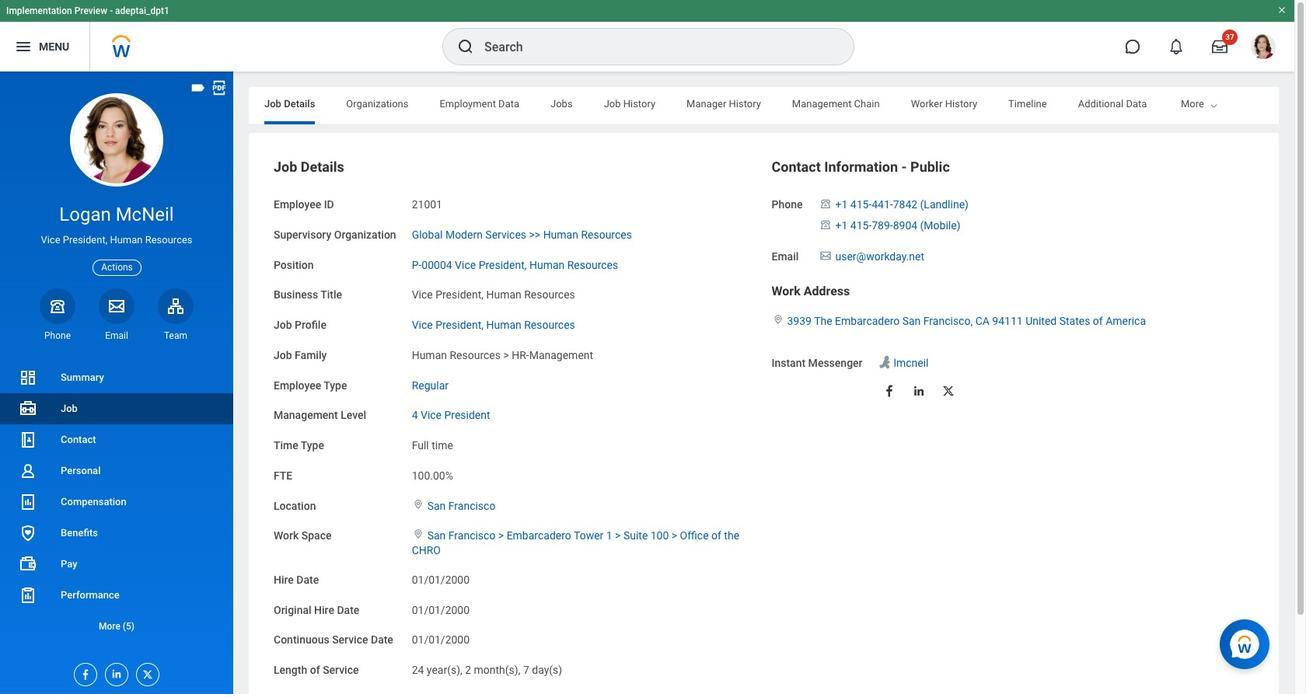 Task type: vqa. For each thing, say whether or not it's contained in the screenshot.
Worker City popup button
no



Task type: describe. For each thing, give the bounding box(es) containing it.
management for management chain
[[793, 98, 852, 110]]

year(s),
[[427, 664, 463, 677]]

san for san francisco > embarcadero tower 1 > suite 100 > office of the chro
[[428, 530, 446, 542]]

management level
[[274, 409, 367, 422]]

worker history
[[911, 98, 978, 110]]

timeline
[[1009, 98, 1048, 110]]

pay
[[61, 559, 77, 570]]

contact link
[[0, 425, 233, 456]]

type for employee type
[[324, 379, 347, 392]]

location image for location
[[412, 499, 424, 510]]

team link
[[158, 288, 194, 342]]

performance image
[[19, 587, 37, 605]]

summary link
[[0, 363, 233, 394]]

3939
[[788, 315, 812, 328]]

vice right the 00004
[[455, 259, 476, 271]]

jobs
[[551, 98, 573, 110]]

p-
[[412, 259, 422, 271]]

president
[[445, 409, 491, 422]]

logan mcneil
[[59, 204, 174, 226]]

office
[[680, 530, 709, 542]]

(mobile)
[[921, 219, 961, 232]]

100.00%
[[412, 470, 453, 482]]

management chain
[[793, 98, 880, 110]]

37 button
[[1204, 30, 1239, 64]]

location image
[[412, 529, 424, 540]]

aim image
[[877, 355, 893, 370]]

employee for employee type
[[274, 379, 321, 392]]

time
[[274, 440, 299, 452]]

data for additional data
[[1127, 98, 1148, 110]]

employee type
[[274, 379, 347, 392]]

full
[[412, 440, 429, 452]]

phone logan mcneil element
[[40, 330, 75, 342]]

phone image for +1 415-441-7842 (landline)
[[819, 198, 833, 210]]

preview
[[74, 5, 107, 16]]

date for hire
[[337, 604, 360, 617]]

job family
[[274, 349, 327, 362]]

0 horizontal spatial of
[[310, 664, 320, 677]]

01/01/2000 for continuous service date
[[412, 634, 470, 647]]

instant messenger
[[772, 357, 863, 370]]

states
[[1060, 315, 1091, 328]]

linkedin image
[[912, 384, 926, 398]]

president, down business title element
[[436, 319, 484, 331]]

789-
[[872, 219, 894, 232]]

vice president, human resources for business title element
[[412, 289, 576, 301]]

human inside p-00004 vice president, human resources link
[[530, 259, 565, 271]]

415- for 441-
[[851, 198, 872, 211]]

summary
[[61, 372, 104, 384]]

415- for 789-
[[851, 219, 872, 232]]

embarcadero inside 3939 the embarcadero san francisco, ca 94111 united states of america link
[[836, 315, 900, 328]]

chain
[[855, 98, 880, 110]]

search image
[[457, 37, 475, 56]]

0 horizontal spatial hire
[[274, 574, 294, 586]]

100
[[651, 530, 669, 542]]

pay link
[[0, 549, 233, 580]]

0 vertical spatial job details
[[265, 98, 315, 110]]

vice president, human resources inside "navigation pane" region
[[41, 234, 193, 246]]

benefits
[[61, 527, 98, 539]]

notifications large image
[[1169, 39, 1185, 54]]

details inside job details group
[[301, 159, 344, 175]]

san francisco link
[[428, 497, 496, 512]]

regular
[[412, 379, 449, 392]]

01/01/2000 for hire date
[[412, 574, 470, 586]]

francisco,
[[924, 315, 973, 328]]

contact information - public button
[[772, 159, 950, 175]]

suite
[[624, 530, 648, 542]]

san inside contact information - public group
[[903, 315, 921, 328]]

human inside "navigation pane" region
[[110, 234, 143, 246]]

history for job history
[[624, 98, 656, 110]]

original
[[274, 604, 312, 617]]

length of service
[[274, 664, 359, 677]]

address
[[804, 284, 851, 299]]

implementation preview -   adeptai_dpt1
[[6, 5, 169, 16]]

24 year(s), 2 month(s), 7 day(s)
[[412, 664, 563, 677]]

x image
[[137, 664, 154, 681]]

contact image
[[19, 431, 37, 450]]

work address
[[772, 284, 851, 299]]

441-
[[872, 198, 894, 211]]

94111
[[993, 315, 1024, 328]]

employee id element
[[412, 189, 443, 212]]

phone button
[[40, 288, 75, 342]]

+1 415-789-8904 (mobile)
[[836, 219, 961, 232]]

ca
[[976, 315, 990, 328]]

work for work address
[[772, 284, 801, 299]]

tag image
[[190, 79, 207, 96]]

contact information - public group
[[772, 158, 1255, 408]]

worker for worker history
[[911, 98, 943, 110]]

resources inside business title element
[[525, 289, 576, 301]]

phone inside popup button
[[44, 330, 71, 341]]

the
[[815, 315, 833, 328]]

america
[[1106, 315, 1147, 328]]

job inside list
[[61, 403, 78, 415]]

supervisory organization
[[274, 229, 396, 241]]

logan
[[59, 204, 111, 226]]

human inside global modern services >> human resources link
[[544, 229, 579, 241]]

- for public
[[902, 159, 908, 175]]

2
[[465, 664, 472, 677]]

7842
[[894, 198, 918, 211]]

the
[[725, 530, 740, 542]]

original hire date
[[274, 604, 360, 617]]

view printable version (pdf) image
[[211, 79, 228, 96]]

performance
[[61, 590, 120, 601]]

1 vertical spatial service
[[323, 664, 359, 677]]

00004
[[422, 259, 453, 271]]

list containing summary
[[0, 363, 233, 643]]

location image for work address
[[772, 314, 785, 325]]

of inside san francisco > embarcadero tower 1 > suite 100 > office of the chro
[[712, 530, 722, 542]]

length
[[274, 664, 307, 677]]

team
[[164, 330, 187, 341]]

hr-
[[512, 349, 530, 362]]

phone image inside popup button
[[47, 297, 68, 316]]

3939 the embarcadero san francisco, ca 94111 united states of america
[[788, 315, 1147, 328]]

view team image
[[166, 297, 185, 316]]

organizations
[[346, 98, 409, 110]]

more (5) button
[[0, 611, 233, 643]]

resources inside "navigation pane" region
[[145, 234, 193, 246]]

job up employee id
[[274, 159, 297, 175]]

continuous service date
[[274, 634, 394, 647]]

employment data
[[440, 98, 520, 110]]

united
[[1026, 315, 1057, 328]]

more for more
[[1182, 98, 1205, 110]]

vice president, human resources link
[[412, 316, 576, 331]]

social media x image
[[942, 384, 956, 398]]

+1 for +1 415-441-7842 (landline)
[[836, 198, 848, 211]]

phone inside contact information - public group
[[772, 198, 803, 211]]

facebook image
[[75, 664, 92, 681]]



Task type: locate. For each thing, give the bounding box(es) containing it.
lmcneil
[[894, 357, 929, 370]]

2 vertical spatial date
[[371, 634, 394, 647]]

job
[[265, 98, 282, 110], [604, 98, 621, 110], [274, 159, 297, 175], [274, 319, 292, 331], [274, 349, 292, 362], [61, 403, 78, 415]]

1 horizontal spatial hire
[[314, 604, 334, 617]]

0 vertical spatial details
[[284, 98, 315, 110]]

fte element
[[412, 460, 453, 484]]

worker for worker security
[[1179, 98, 1211, 110]]

tab list containing job details
[[249, 87, 1280, 124]]

1 horizontal spatial date
[[337, 604, 360, 617]]

0 vertical spatial type
[[324, 379, 347, 392]]

-
[[110, 5, 113, 16], [902, 159, 908, 175]]

location image left 3939
[[772, 314, 785, 325]]

3 01/01/2000 from the top
[[412, 634, 470, 647]]

implementation
[[6, 5, 72, 16]]

instant
[[772, 357, 806, 370]]

management down employee type
[[274, 409, 338, 422]]

01/01/2000 up continuous service date element
[[412, 604, 470, 617]]

facebook image
[[883, 384, 897, 398]]

+1 left 789-
[[836, 219, 848, 232]]

san for san francisco
[[428, 500, 446, 512]]

1 horizontal spatial history
[[729, 98, 761, 110]]

0 horizontal spatial history
[[624, 98, 656, 110]]

vice inside "navigation pane" region
[[41, 234, 60, 246]]

0 vertical spatial location image
[[772, 314, 785, 325]]

user@workday.net
[[836, 250, 925, 263]]

0 vertical spatial vice president, human resources
[[41, 234, 193, 246]]

hire up 'continuous service date' in the bottom left of the page
[[314, 604, 334, 617]]

san left the francisco,
[[903, 315, 921, 328]]

- for adeptai_dpt1
[[110, 5, 113, 16]]

vice president, human resources up job family element
[[412, 319, 576, 331]]

0 horizontal spatial date
[[297, 574, 319, 586]]

history for manager history
[[729, 98, 761, 110]]

0 vertical spatial francisco
[[449, 500, 496, 512]]

type for time type
[[301, 440, 324, 452]]

contact for contact
[[61, 434, 96, 446]]

job details up job details button at the left top of the page
[[265, 98, 315, 110]]

management down 'vice president, human resources' link
[[530, 349, 594, 362]]

data right 'employment'
[[499, 98, 520, 110]]

1 vertical spatial francisco
[[449, 530, 496, 542]]

email inside popup button
[[105, 330, 128, 341]]

resources up the hr-
[[525, 319, 576, 331]]

1 history from the left
[[624, 98, 656, 110]]

full time
[[412, 440, 453, 452]]

0 vertical spatial phone
[[772, 198, 803, 211]]

san down 100.00%
[[428, 500, 446, 512]]

2 vertical spatial management
[[274, 409, 338, 422]]

resources
[[581, 229, 632, 241], [145, 234, 193, 246], [568, 259, 619, 271], [525, 289, 576, 301], [525, 319, 576, 331], [450, 349, 501, 362]]

continuous
[[274, 634, 330, 647]]

business title element
[[412, 279, 576, 303]]

1 employee from the top
[[274, 198, 321, 211]]

job right jobs
[[604, 98, 621, 110]]

1 vertical spatial 01/01/2000
[[412, 604, 470, 617]]

of left the
[[712, 530, 722, 542]]

0 vertical spatial contact
[[772, 159, 821, 175]]

mail image up address
[[819, 249, 833, 262]]

personal
[[61, 465, 101, 477]]

inbox large image
[[1213, 39, 1228, 54]]

resources down p-00004 vice president, human resources on the left of page
[[525, 289, 576, 301]]

> inside job family element
[[504, 349, 509, 362]]

7
[[523, 664, 530, 677]]

vice president, human resources up 'vice president, human resources' link
[[412, 289, 576, 301]]

supervisory
[[274, 229, 332, 241]]

security
[[1213, 98, 1249, 110]]

benefits link
[[0, 518, 233, 549]]

location
[[274, 500, 316, 512]]

0 vertical spatial 01/01/2000
[[412, 574, 470, 586]]

work space
[[274, 530, 332, 542]]

+1 415-441-7842 (landline)
[[836, 198, 969, 211]]

2 01/01/2000 from the top
[[412, 604, 470, 617]]

additional
[[1079, 98, 1124, 110]]

service down original hire date
[[332, 634, 368, 647]]

day(s)
[[532, 664, 563, 677]]

vice right 4
[[421, 409, 442, 422]]

contact left information at the top right of page
[[772, 159, 821, 175]]

vice president, human resources down logan mcneil
[[41, 234, 193, 246]]

1 data from the left
[[499, 98, 520, 110]]

1 vertical spatial employee
[[274, 379, 321, 392]]

hire up original
[[274, 574, 294, 586]]

president, down the logan
[[63, 234, 108, 246]]

work
[[772, 284, 801, 299], [274, 530, 299, 542]]

position
[[274, 259, 314, 271]]

1 horizontal spatial email
[[772, 250, 799, 263]]

type
[[324, 379, 347, 392], [301, 440, 324, 452]]

more for more (5)
[[99, 622, 120, 632]]

1 worker from the left
[[911, 98, 943, 110]]

1 vertical spatial job details
[[274, 159, 344, 175]]

worker right chain
[[911, 98, 943, 110]]

mail image inside popup button
[[107, 297, 126, 316]]

hire date
[[274, 574, 319, 586]]

1 horizontal spatial contact
[[772, 159, 821, 175]]

email up summary link
[[105, 330, 128, 341]]

more
[[1182, 98, 1205, 110], [99, 622, 120, 632]]

details up 'id'
[[301, 159, 344, 175]]

job left family
[[274, 349, 292, 362]]

415-
[[851, 198, 872, 211], [851, 219, 872, 232]]

contact inside list
[[61, 434, 96, 446]]

- right preview
[[110, 5, 113, 16]]

work inside job details group
[[274, 530, 299, 542]]

contact for contact information - public
[[772, 159, 821, 175]]

employee down job family
[[274, 379, 321, 392]]

employee
[[274, 198, 321, 211], [274, 379, 321, 392]]

1 vertical spatial san
[[428, 500, 446, 512]]

employee for employee id
[[274, 198, 321, 211]]

adeptai_dpt1
[[115, 5, 169, 16]]

human up regular link
[[412, 349, 447, 362]]

president, up business title element
[[479, 259, 527, 271]]

0 horizontal spatial mail image
[[107, 297, 126, 316]]

type right the time
[[301, 440, 324, 452]]

id
[[324, 198, 334, 211]]

4 vice president link
[[412, 406, 491, 422]]

2 horizontal spatial history
[[946, 98, 978, 110]]

phone image for +1 415-789-8904 (mobile)
[[819, 218, 833, 231]]

san inside san francisco > embarcadero tower 1 > suite 100 > office of the chro
[[428, 530, 446, 542]]

job up job details button at the left top of the page
[[265, 98, 282, 110]]

job details
[[265, 98, 315, 110], [274, 159, 344, 175]]

length of service element
[[412, 655, 563, 678]]

415- down 441-
[[851, 219, 872, 232]]

contact up personal
[[61, 434, 96, 446]]

time type
[[274, 440, 324, 452]]

0 vertical spatial service
[[332, 634, 368, 647]]

vice inside business title element
[[412, 289, 433, 301]]

date up original hire date
[[297, 574, 319, 586]]

vice down the logan
[[41, 234, 60, 246]]

1 horizontal spatial worker
[[1179, 98, 1211, 110]]

email up the work address at the right of the page
[[772, 250, 799, 263]]

information
[[825, 159, 899, 175]]

1 vertical spatial hire
[[314, 604, 334, 617]]

compensation image
[[19, 493, 37, 512]]

close environment banner image
[[1278, 5, 1288, 15]]

human up job family element
[[487, 319, 522, 331]]

1 horizontal spatial data
[[1127, 98, 1148, 110]]

president, down the 00004
[[436, 289, 484, 301]]

employee up the supervisory at the top left
[[274, 198, 321, 211]]

- inside menu banner
[[110, 5, 113, 16]]

resources down 'vice president, human resources' link
[[450, 349, 501, 362]]

data right additional
[[1127, 98, 1148, 110]]

2 vertical spatial phone image
[[47, 297, 68, 316]]

1 vertical spatial embarcadero
[[507, 530, 572, 542]]

phone image
[[819, 198, 833, 210], [819, 218, 833, 231], [47, 297, 68, 316]]

+1 for +1 415-789-8904 (mobile)
[[836, 219, 848, 232]]

list
[[0, 363, 233, 643]]

0 vertical spatial employee
[[274, 198, 321, 211]]

human right >>
[[544, 229, 579, 241]]

work up 3939
[[772, 284, 801, 299]]

0 horizontal spatial management
[[274, 409, 338, 422]]

embarcadero left tower
[[507, 530, 572, 542]]

tower
[[574, 530, 604, 542]]

resources right >>
[[581, 229, 632, 241]]

human resources > hr-management
[[412, 349, 594, 362]]

1 horizontal spatial more
[[1182, 98, 1205, 110]]

human up 'vice president, human resources' link
[[487, 289, 522, 301]]

business
[[274, 289, 318, 301]]

data
[[499, 98, 520, 110], [1127, 98, 1148, 110]]

1 francisco from the top
[[449, 500, 496, 512]]

1 vertical spatial location image
[[412, 499, 424, 510]]

0 vertical spatial hire
[[274, 574, 294, 586]]

profile logan mcneil image
[[1252, 34, 1277, 62]]

president, inside business title element
[[436, 289, 484, 301]]

0 vertical spatial embarcadero
[[836, 315, 900, 328]]

resources down the mcneil
[[145, 234, 193, 246]]

job left 'profile' at left
[[274, 319, 292, 331]]

0 vertical spatial of
[[1094, 315, 1104, 328]]

contact inside group
[[772, 159, 821, 175]]

0 vertical spatial email
[[772, 250, 799, 263]]

job details inside group
[[274, 159, 344, 175]]

0 horizontal spatial contact
[[61, 434, 96, 446]]

0 vertical spatial 415-
[[851, 198, 872, 211]]

president, inside "navigation pane" region
[[63, 234, 108, 246]]

1 vertical spatial date
[[337, 604, 360, 617]]

phone image down contact information - public
[[819, 198, 833, 210]]

date left continuous service date element
[[371, 634, 394, 647]]

0 vertical spatial san
[[903, 315, 921, 328]]

resources down global modern services >> human resources on the top left of the page
[[568, 259, 619, 271]]

1 vertical spatial -
[[902, 159, 908, 175]]

human inside job family element
[[412, 349, 447, 362]]

actions button
[[93, 259, 141, 276]]

full time element
[[412, 436, 453, 452]]

3939 the embarcadero san francisco, ca 94111 united states of america link
[[788, 312, 1147, 328]]

0 horizontal spatial worker
[[911, 98, 943, 110]]

francisco down 100.00%
[[449, 500, 496, 512]]

benefits image
[[19, 524, 37, 543]]

2 vertical spatial san
[[428, 530, 446, 542]]

more left security
[[1182, 98, 1205, 110]]

compensation link
[[0, 487, 233, 518]]

san francisco > embarcadero tower 1 > suite 100 > office of the chro link
[[412, 527, 740, 557]]

history left "timeline"
[[946, 98, 978, 110]]

history right manager
[[729, 98, 761, 110]]

1 horizontal spatial work
[[772, 284, 801, 299]]

01/01/2000 for original hire date
[[412, 604, 470, 617]]

01/01/2000
[[412, 574, 470, 586], [412, 604, 470, 617], [412, 634, 470, 647]]

of
[[1094, 315, 1104, 328], [712, 530, 722, 542], [310, 664, 320, 677]]

+1 left 441-
[[836, 198, 848, 211]]

0 vertical spatial +1
[[836, 198, 848, 211]]

8904
[[894, 219, 918, 232]]

0 vertical spatial -
[[110, 5, 113, 16]]

menu banner
[[0, 0, 1295, 72]]

management for management level
[[274, 409, 338, 422]]

global modern services >> human resources link
[[412, 225, 632, 241]]

1 vertical spatial vice president, human resources
[[412, 289, 576, 301]]

menu
[[39, 40, 69, 53]]

job down summary
[[61, 403, 78, 415]]

email inside contact information - public group
[[772, 250, 799, 263]]

2 employee from the top
[[274, 379, 321, 392]]

family
[[295, 349, 327, 362]]

more left the (5)
[[99, 622, 120, 632]]

items selected list
[[819, 195, 994, 235]]

team logan mcneil element
[[158, 330, 194, 342]]

personal image
[[19, 462, 37, 481]]

user@workday.net link
[[836, 247, 925, 263]]

2 data from the left
[[1127, 98, 1148, 110]]

2 vertical spatial of
[[310, 664, 320, 677]]

linkedin image
[[106, 664, 123, 681]]

data for employment data
[[499, 98, 520, 110]]

1 vertical spatial +1
[[836, 219, 848, 232]]

1 +1 from the top
[[836, 198, 848, 211]]

job family element
[[412, 340, 594, 363]]

of right length at the bottom left
[[310, 664, 320, 677]]

management
[[793, 98, 852, 110], [530, 349, 594, 362], [274, 409, 338, 422]]

1 vertical spatial of
[[712, 530, 722, 542]]

0 horizontal spatial more
[[99, 622, 120, 632]]

0 horizontal spatial location image
[[412, 499, 424, 510]]

phone image left 789-
[[819, 218, 833, 231]]

1 vertical spatial type
[[301, 440, 324, 452]]

level
[[341, 409, 367, 422]]

phone image up phone logan mcneil element
[[47, 297, 68, 316]]

job details up employee id
[[274, 159, 344, 175]]

summary image
[[19, 369, 37, 387]]

details
[[284, 98, 315, 110], [301, 159, 344, 175]]

1 vertical spatial work
[[274, 530, 299, 542]]

p-00004 vice president, human resources
[[412, 259, 619, 271]]

human inside 'vice president, human resources' link
[[487, 319, 522, 331]]

contact information - public
[[772, 159, 950, 175]]

work for work space
[[274, 530, 299, 542]]

1 horizontal spatial -
[[902, 159, 908, 175]]

location image up location image
[[412, 499, 424, 510]]

1 horizontal spatial location image
[[772, 314, 785, 325]]

1 horizontal spatial mail image
[[819, 249, 833, 262]]

francisco inside san francisco > embarcadero tower 1 > suite 100 > office of the chro
[[449, 530, 496, 542]]

worker security
[[1179, 98, 1249, 110]]

1 vertical spatial more
[[99, 622, 120, 632]]

01/01/2000 up year(s),
[[412, 634, 470, 647]]

email logan mcneil element
[[99, 330, 135, 342]]

job details group
[[274, 158, 757, 695]]

global modern services >> human resources
[[412, 229, 632, 241]]

more (5) button
[[0, 618, 233, 636]]

work inside contact information - public group
[[772, 284, 801, 299]]

resources inside job family element
[[450, 349, 501, 362]]

manager
[[687, 98, 727, 110]]

human down logan mcneil
[[110, 234, 143, 246]]

human down >>
[[530, 259, 565, 271]]

san up chro
[[428, 530, 446, 542]]

0 vertical spatial mail image
[[819, 249, 833, 262]]

date for service
[[371, 634, 394, 647]]

embarcadero inside san francisco > embarcadero tower 1 > suite 100 > office of the chro
[[507, 530, 572, 542]]

public
[[911, 159, 950, 175]]

2 +1 from the top
[[836, 219, 848, 232]]

management left chain
[[793, 98, 852, 110]]

1 01/01/2000 from the top
[[412, 574, 470, 586]]

01/01/2000 up original hire date element at left bottom
[[412, 574, 470, 586]]

0 horizontal spatial work
[[274, 530, 299, 542]]

date up 'continuous service date' in the bottom left of the page
[[337, 604, 360, 617]]

1 vertical spatial phone
[[44, 330, 71, 341]]

1 vertical spatial mail image
[[107, 297, 126, 316]]

Search Workday  search field
[[485, 30, 822, 64]]

hire date element
[[412, 565, 470, 588]]

2 history from the left
[[729, 98, 761, 110]]

worker
[[911, 98, 943, 110], [1179, 98, 1211, 110]]

1 horizontal spatial embarcadero
[[836, 315, 900, 328]]

details up job details button at the left top of the page
[[284, 98, 315, 110]]

time
[[432, 440, 453, 452]]

37
[[1226, 33, 1235, 41]]

- inside group
[[902, 159, 908, 175]]

2 francisco from the top
[[449, 530, 496, 542]]

1 vertical spatial email
[[105, 330, 128, 341]]

(landline)
[[921, 198, 969, 211]]

job history
[[604, 98, 656, 110]]

p-00004 vice president, human resources link
[[412, 256, 619, 271]]

21001
[[412, 198, 443, 211]]

employment
[[440, 98, 496, 110]]

job image
[[19, 400, 37, 419]]

san francisco
[[428, 500, 496, 512]]

415- up 789-
[[851, 198, 872, 211]]

1 vertical spatial details
[[301, 159, 344, 175]]

1 vertical spatial 415-
[[851, 219, 872, 232]]

2 horizontal spatial of
[[1094, 315, 1104, 328]]

work left space
[[274, 530, 299, 542]]

business title
[[274, 289, 342, 301]]

original hire date element
[[412, 595, 470, 618]]

0 horizontal spatial embarcadero
[[507, 530, 572, 542]]

0 vertical spatial work
[[772, 284, 801, 299]]

vice president, human resources for 'vice president, human resources' link
[[412, 319, 576, 331]]

0 horizontal spatial email
[[105, 330, 128, 341]]

2 vertical spatial 01/01/2000
[[412, 634, 470, 647]]

mail image
[[819, 249, 833, 262], [107, 297, 126, 316]]

3 history from the left
[[946, 98, 978, 110]]

continuous service date element
[[412, 625, 470, 648]]

embarcadero right the
[[836, 315, 900, 328]]

human inside business title element
[[487, 289, 522, 301]]

history down the search workday search field
[[624, 98, 656, 110]]

mail image up "email logan mcneil" element on the left
[[107, 297, 126, 316]]

2 horizontal spatial management
[[793, 98, 852, 110]]

0 vertical spatial management
[[793, 98, 852, 110]]

navigation pane region
[[0, 72, 233, 695]]

1 vertical spatial management
[[530, 349, 594, 362]]

2 415- from the top
[[851, 219, 872, 232]]

1 horizontal spatial management
[[530, 349, 594, 362]]

1 horizontal spatial of
[[712, 530, 722, 542]]

type up management level at the bottom left of page
[[324, 379, 347, 392]]

vice up regular link
[[412, 319, 433, 331]]

worker left security
[[1179, 98, 1211, 110]]

1 vertical spatial phone image
[[819, 218, 833, 231]]

- left 'public'
[[902, 159, 908, 175]]

vice down p-
[[412, 289, 433, 301]]

2 horizontal spatial date
[[371, 634, 394, 647]]

messenger
[[809, 357, 863, 370]]

pay image
[[19, 555, 37, 574]]

francisco for san francisco
[[449, 500, 496, 512]]

1 horizontal spatial phone
[[772, 198, 803, 211]]

location image
[[772, 314, 785, 325], [412, 499, 424, 510]]

more inside dropdown button
[[99, 622, 120, 632]]

profile
[[295, 319, 327, 331]]

location image inside job details group
[[412, 499, 424, 510]]

hire
[[274, 574, 294, 586], [314, 604, 334, 617]]

space
[[302, 530, 332, 542]]

2 vertical spatial vice president, human resources
[[412, 319, 576, 331]]

management inside job family element
[[530, 349, 594, 362]]

personal link
[[0, 456, 233, 487]]

2 worker from the left
[[1179, 98, 1211, 110]]

0 horizontal spatial -
[[110, 5, 113, 16]]

0 vertical spatial phone image
[[819, 198, 833, 210]]

1 vertical spatial contact
[[61, 434, 96, 446]]

0 horizontal spatial phone
[[44, 330, 71, 341]]

of inside contact information - public group
[[1094, 315, 1104, 328]]

service down 'continuous service date' in the bottom left of the page
[[323, 664, 359, 677]]

0 horizontal spatial data
[[499, 98, 520, 110]]

modern
[[446, 229, 483, 241]]

0 vertical spatial more
[[1182, 98, 1205, 110]]

title
[[321, 289, 342, 301]]

san
[[903, 315, 921, 328], [428, 500, 446, 512], [428, 530, 446, 542]]

justify image
[[14, 37, 33, 56]]

>
[[504, 349, 509, 362], [499, 530, 504, 542], [615, 530, 621, 542], [672, 530, 678, 542]]

francisco down san francisco
[[449, 530, 496, 542]]

0 vertical spatial date
[[297, 574, 319, 586]]

1 415- from the top
[[851, 198, 872, 211]]

history for worker history
[[946, 98, 978, 110]]

menu button
[[0, 22, 90, 72]]

of right states
[[1094, 315, 1104, 328]]

tab list
[[249, 87, 1280, 124]]

francisco for san francisco > embarcadero tower 1 > suite 100 > office of the chro
[[449, 530, 496, 542]]



